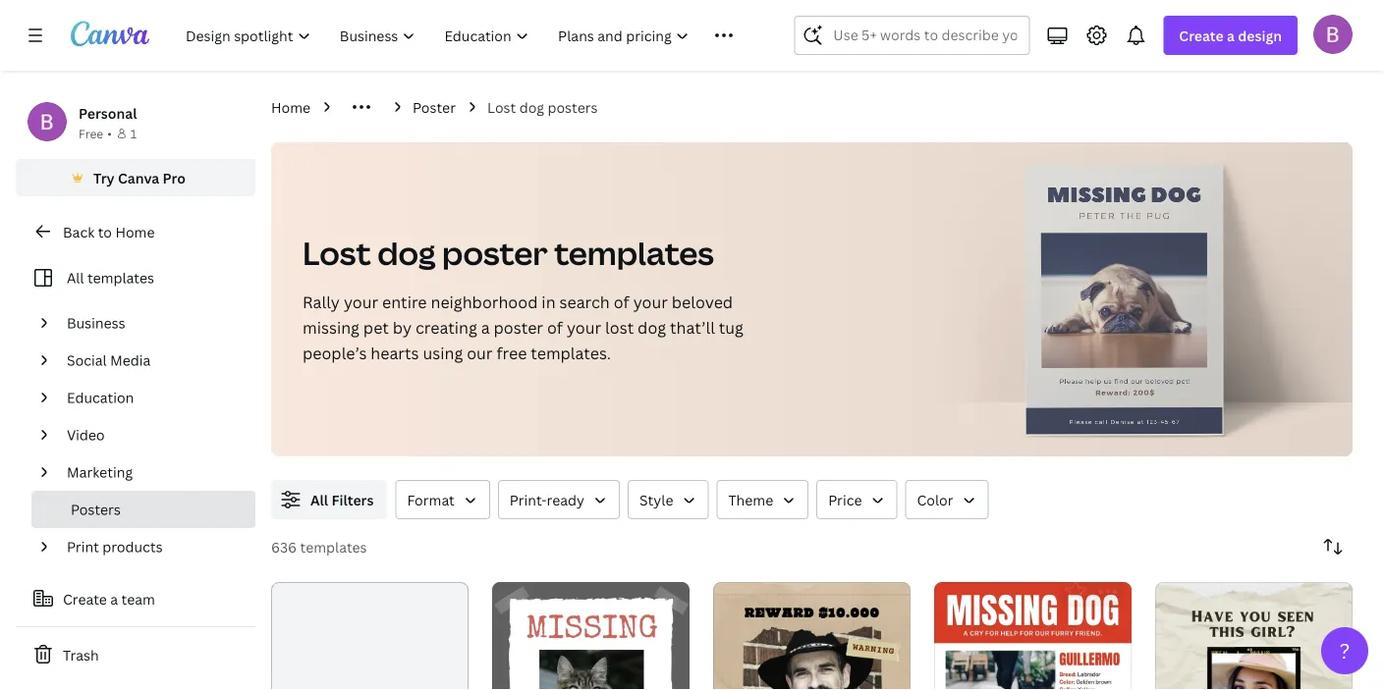 Task type: describe. For each thing, give the bounding box(es) containing it.
2 horizontal spatial your
[[634, 292, 668, 313]]

personal
[[79, 104, 137, 122]]

lost for lost dog posters
[[487, 98, 516, 116]]

templates for 636 templates
[[300, 538, 367, 557]]

to
[[98, 223, 112, 241]]

a inside rally your entire neighborhood in search of your beloved missing pet by creating a poster of your lost dog that'll tug people's hearts using our free templates.
[[481, 317, 490, 339]]

brown torn urgent warning joke wanted poster image
[[713, 583, 911, 691]]

neighborhood
[[431, 292, 538, 313]]

636 templates
[[271, 538, 367, 557]]

dog for poster
[[378, 232, 436, 275]]

missing
[[303, 317, 360, 339]]

in
[[542, 292, 556, 313]]

design
[[1239, 26, 1282, 45]]

Search search field
[[834, 17, 1018, 54]]

video link
[[59, 417, 244, 454]]

print products link
[[59, 529, 244, 566]]

products
[[102, 538, 163, 557]]

trash
[[63, 646, 99, 665]]

all filters button
[[271, 481, 388, 520]]

beloved
[[672, 292, 733, 313]]

price button
[[817, 481, 898, 520]]

all templates
[[67, 269, 154, 287]]

entire
[[382, 292, 427, 313]]

dog for posters
[[520, 98, 544, 116]]

bob builder image
[[1314, 14, 1353, 54]]

create a design button
[[1164, 16, 1298, 55]]

1 horizontal spatial of
[[614, 292, 630, 313]]

style button
[[628, 481, 709, 520]]

all templates link
[[28, 259, 244, 297]]

creating
[[416, 317, 477, 339]]

home link
[[271, 96, 311, 118]]

our
[[467, 343, 493, 364]]

style
[[640, 491, 674, 510]]

media
[[110, 351, 151, 370]]

posters
[[71, 501, 121, 519]]

social media link
[[59, 342, 244, 379]]

ready
[[547, 491, 585, 510]]

people's
[[303, 343, 367, 364]]

•
[[107, 125, 112, 142]]

format button
[[395, 481, 490, 520]]

try
[[93, 169, 115, 187]]

lost dog poster templates
[[303, 232, 714, 275]]

try canva pro button
[[16, 159, 256, 197]]

rally your entire neighborhood in search of your beloved missing pet by creating a poster of your lost dog that'll tug people's hearts using our free templates.
[[303, 292, 744, 364]]

back
[[63, 223, 95, 241]]

print-
[[510, 491, 547, 510]]

all for all filters
[[311, 491, 328, 510]]

red photo pet missing poster image
[[492, 583, 690, 691]]

pro
[[163, 169, 186, 187]]

Sort by button
[[1314, 528, 1353, 567]]

format
[[407, 491, 455, 510]]

business link
[[59, 305, 244, 342]]

video
[[67, 426, 105, 445]]

0 horizontal spatial home
[[115, 223, 155, 241]]

0 horizontal spatial of
[[547, 317, 563, 339]]



Task type: locate. For each thing, give the bounding box(es) containing it.
create down print
[[63, 590, 107, 609]]

1 horizontal spatial home
[[271, 98, 311, 116]]

dog inside rally your entire neighborhood in search of your beloved missing pet by creating a poster of your lost dog that'll tug people's hearts using our free templates.
[[638, 317, 666, 339]]

color
[[917, 491, 954, 510]]

all
[[67, 269, 84, 287], [311, 491, 328, 510]]

a down neighborhood
[[481, 317, 490, 339]]

1 vertical spatial poster
[[494, 317, 543, 339]]

a inside button
[[110, 590, 118, 609]]

posters
[[548, 98, 598, 116]]

of up lost
[[614, 292, 630, 313]]

home
[[271, 98, 311, 116], [115, 223, 155, 241]]

education link
[[59, 379, 244, 417]]

that'll
[[670, 317, 715, 339]]

?
[[1340, 637, 1351, 665]]

create for create a design
[[1180, 26, 1224, 45]]

free
[[497, 343, 527, 364]]

1 vertical spatial a
[[481, 317, 490, 339]]

a left team
[[110, 590, 118, 609]]

all down back
[[67, 269, 84, 287]]

1 horizontal spatial lost
[[487, 98, 516, 116]]

0 horizontal spatial templates
[[87, 269, 154, 287]]

create left design
[[1180, 26, 1224, 45]]

print-ready
[[510, 491, 585, 510]]

dog
[[520, 98, 544, 116], [378, 232, 436, 275], [638, 317, 666, 339]]

1 horizontal spatial your
[[567, 317, 602, 339]]

beige torn missing girl wanted poster image
[[1156, 583, 1353, 691]]

social
[[67, 351, 107, 370]]

1 horizontal spatial templates
[[300, 538, 367, 557]]

your up lost
[[634, 292, 668, 313]]

? button
[[1322, 628, 1369, 675]]

1 vertical spatial dog
[[378, 232, 436, 275]]

your down 'search' on the left top
[[567, 317, 602, 339]]

0 horizontal spatial a
[[110, 590, 118, 609]]

free
[[79, 125, 103, 142]]

1 vertical spatial of
[[547, 317, 563, 339]]

of
[[614, 292, 630, 313], [547, 317, 563, 339]]

poster up neighborhood
[[442, 232, 548, 275]]

by
[[393, 317, 412, 339]]

poster link
[[413, 96, 456, 118]]

a
[[1228, 26, 1235, 45], [481, 317, 490, 339], [110, 590, 118, 609]]

lost
[[605, 317, 634, 339]]

lost
[[487, 98, 516, 116], [303, 232, 371, 275]]

rally
[[303, 292, 340, 313]]

0 vertical spatial lost
[[487, 98, 516, 116]]

0 vertical spatial home
[[271, 98, 311, 116]]

print products
[[67, 538, 163, 557]]

0 horizontal spatial all
[[67, 269, 84, 287]]

636
[[271, 538, 297, 557]]

back to home
[[63, 223, 155, 241]]

0 vertical spatial all
[[67, 269, 84, 287]]

marketing
[[67, 463, 133, 482]]

marketing link
[[59, 454, 244, 491]]

your
[[344, 292, 378, 313], [634, 292, 668, 313], [567, 317, 602, 339]]

a left design
[[1228, 26, 1235, 45]]

templates down back to home
[[87, 269, 154, 287]]

theme
[[729, 491, 774, 510]]

theme button
[[717, 481, 809, 520]]

create for create a team
[[63, 590, 107, 609]]

1 horizontal spatial a
[[481, 317, 490, 339]]

poster
[[442, 232, 548, 275], [494, 317, 543, 339]]

free •
[[79, 125, 112, 142]]

color button
[[906, 481, 989, 520]]

poster up free at the left of the page
[[494, 317, 543, 339]]

search
[[560, 292, 610, 313]]

print-ready button
[[498, 481, 620, 520]]

1 vertical spatial all
[[311, 491, 328, 510]]

all for all templates
[[67, 269, 84, 287]]

lost up rally
[[303, 232, 371, 275]]

0 horizontal spatial dog
[[378, 232, 436, 275]]

templates down 'all filters' button
[[300, 538, 367, 557]]

dog up the entire
[[378, 232, 436, 275]]

0 vertical spatial poster
[[442, 232, 548, 275]]

poster
[[413, 98, 456, 116]]

a inside dropdown button
[[1228, 26, 1235, 45]]

0 horizontal spatial your
[[344, 292, 378, 313]]

print
[[67, 538, 99, 557]]

0 horizontal spatial lost
[[303, 232, 371, 275]]

1 vertical spatial lost
[[303, 232, 371, 275]]

templates inside 'all templates' link
[[87, 269, 154, 287]]

hearts
[[371, 343, 419, 364]]

team
[[121, 590, 155, 609]]

business
[[67, 314, 125, 333]]

canva
[[118, 169, 159, 187]]

filters
[[332, 491, 374, 510]]

create a team
[[63, 590, 155, 609]]

trash link
[[16, 636, 256, 675]]

1 vertical spatial create
[[63, 590, 107, 609]]

0 vertical spatial a
[[1228, 26, 1235, 45]]

your up 'pet' at the top of page
[[344, 292, 378, 313]]

templates up 'search' on the left top
[[554, 232, 714, 275]]

create inside create a design dropdown button
[[1180, 26, 1224, 45]]

0 vertical spatial of
[[614, 292, 630, 313]]

education
[[67, 389, 134, 407]]

a for team
[[110, 590, 118, 609]]

1 horizontal spatial create
[[1180, 26, 1224, 45]]

pet
[[363, 317, 389, 339]]

all left filters
[[311, 491, 328, 510]]

create
[[1180, 26, 1224, 45], [63, 590, 107, 609]]

2 horizontal spatial templates
[[554, 232, 714, 275]]

0 horizontal spatial create
[[63, 590, 107, 609]]

top level navigation element
[[173, 16, 747, 55], [173, 16, 747, 55]]

1 vertical spatial home
[[115, 223, 155, 241]]

dog right lost
[[638, 317, 666, 339]]

lost dog poster templates image
[[934, 142, 1353, 457], [1025, 164, 1223, 435]]

price
[[829, 491, 862, 510]]

lost dog posters
[[487, 98, 598, 116]]

0 vertical spatial dog
[[520, 98, 544, 116]]

1 horizontal spatial all
[[311, 491, 328, 510]]

red photo missing dog ad poster image
[[935, 583, 1132, 691]]

all filters
[[311, 491, 374, 510]]

try canva pro
[[93, 169, 186, 187]]

a for design
[[1228, 26, 1235, 45]]

2 vertical spatial dog
[[638, 317, 666, 339]]

tug
[[719, 317, 744, 339]]

2 horizontal spatial dog
[[638, 317, 666, 339]]

0 vertical spatial create
[[1180, 26, 1224, 45]]

templates.
[[531, 343, 611, 364]]

of down the in
[[547, 317, 563, 339]]

social media
[[67, 351, 151, 370]]

all inside button
[[311, 491, 328, 510]]

create inside create a team button
[[63, 590, 107, 609]]

poster inside rally your entire neighborhood in search of your beloved missing pet by creating a poster of your lost dog that'll tug people's hearts using our free templates.
[[494, 317, 543, 339]]

back to home link
[[16, 212, 256, 252]]

create a team button
[[16, 580, 256, 619]]

using
[[423, 343, 463, 364]]

1
[[131, 125, 137, 142]]

lost for lost dog poster templates
[[303, 232, 371, 275]]

templates
[[554, 232, 714, 275], [87, 269, 154, 287], [300, 538, 367, 557]]

create a design
[[1180, 26, 1282, 45]]

1 horizontal spatial dog
[[520, 98, 544, 116]]

None search field
[[794, 16, 1030, 55]]

lost right poster
[[487, 98, 516, 116]]

templates for all templates
[[87, 269, 154, 287]]

2 vertical spatial a
[[110, 590, 118, 609]]

dog left posters
[[520, 98, 544, 116]]

2 horizontal spatial a
[[1228, 26, 1235, 45]]



Task type: vqa. For each thing, say whether or not it's contained in the screenshot.
poster's DOG
yes



